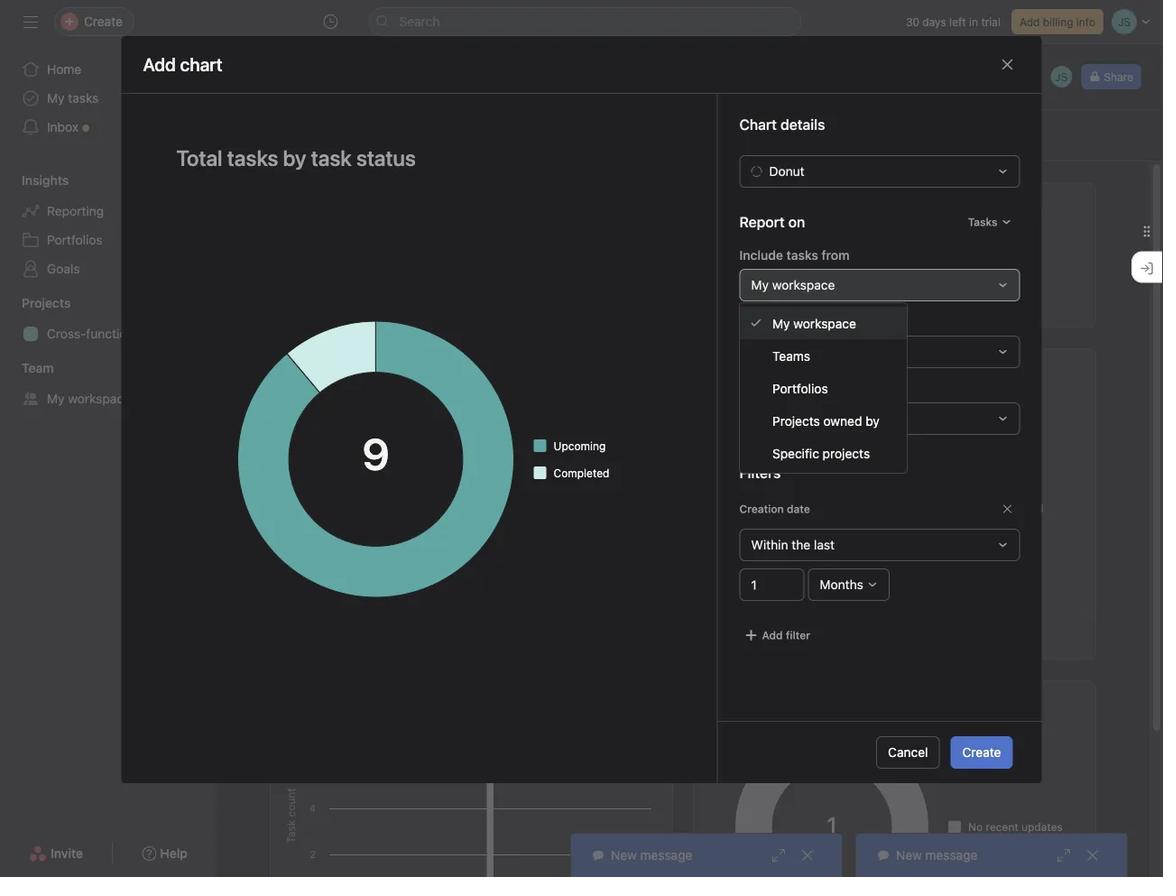 Task type: locate. For each thing, give the bounding box(es) containing it.
0 horizontal spatial projects
[[22, 296, 71, 311]]

2 vertical spatial tasks
[[773, 629, 803, 642]]

0 horizontal spatial by
[[743, 363, 758, 377]]

filters inside button
[[1001, 297, 1033, 310]]

1 horizontal spatial 1 filter
[[779, 297, 814, 310]]

filter left filter
[[736, 629, 763, 642]]

add left billing
[[1020, 15, 1041, 28]]

tasks inside dropdown button
[[969, 216, 998, 228]]

filter
[[787, 297, 814, 310], [736, 629, 763, 642]]

2 horizontal spatial projects
[[773, 413, 821, 428]]

team button
[[0, 359, 54, 377]]

0 vertical spatial add
[[1020, 15, 1041, 28]]

invite button
[[17, 838, 95, 870]]

None number field
[[740, 569, 805, 601]]

0 vertical spatial 1 filter
[[779, 297, 814, 310]]

0 vertical spatial no
[[983, 297, 998, 310]]

report on
[[740, 214, 806, 231]]

0 horizontal spatial in
[[806, 629, 815, 642]]

filters up creation
[[740, 465, 781, 482]]

add billing info button
[[1012, 9, 1104, 34]]

2 vertical spatial tasks
[[353, 363, 384, 377]]

projects down add filter dropdown button
[[706, 695, 755, 710]]

portfolios link
[[11, 226, 206, 255], [740, 372, 908, 405]]

0 vertical spatial my workspace link
[[740, 307, 908, 340]]

my tasks
[[47, 91, 99, 106]]

portfolios
[[47, 233, 103, 247], [773, 381, 829, 396]]

my down 'team'
[[47, 391, 65, 406]]

0 horizontal spatial close image
[[801, 849, 815, 863]]

1 filter down 0 "button"
[[779, 297, 814, 310]]

home
[[47, 62, 81, 77]]

projects
[[22, 296, 71, 311], [773, 413, 821, 428], [706, 695, 755, 710]]

project
[[147, 326, 188, 341]]

portfolios link up projects owned by
[[740, 372, 908, 405]]

cancel
[[889, 745, 929, 760]]

add billing info
[[1020, 15, 1096, 28]]

1 vertical spatial my workspace link
[[11, 385, 206, 414]]

projects inside dropdown button
[[22, 296, 71, 311]]

my inside teams "element"
[[47, 391, 65, 406]]

projects button
[[0, 294, 71, 312]]

workspace down cross-functional project plan link
[[68, 391, 131, 406]]

0 vertical spatial completed
[[554, 467, 610, 479]]

my workspace down 'team'
[[47, 391, 131, 406]]

billing
[[1044, 15, 1074, 28]]

1 horizontal spatial tasks
[[773, 629, 803, 642]]

reporting link
[[11, 197, 206, 226]]

portfolios inside insights element
[[47, 233, 103, 247]]

projects for projects
[[22, 296, 71, 311]]

projects up specific
[[773, 413, 821, 428]]

donut
[[770, 164, 805, 179]]

first dashboard
[[325, 76, 449, 97]]

add inside dropdown button
[[763, 629, 783, 642]]

2 new message from the left
[[897, 848, 978, 863]]

0
[[776, 233, 803, 284]]

add left filter
[[763, 629, 783, 642]]

1 horizontal spatial expand new message image
[[1057, 849, 1072, 863]]

1 vertical spatial in
[[806, 629, 815, 642]]

portfolios down reporting
[[47, 233, 103, 247]]

1 inside 1 filter button
[[779, 297, 784, 310]]

0 vertical spatial filters
[[1001, 297, 1033, 310]]

add
[[1020, 15, 1041, 28], [763, 629, 783, 642]]

0 vertical spatial portfolios
[[47, 233, 103, 247]]

2 vertical spatial by
[[759, 695, 773, 710]]

info
[[1077, 15, 1096, 28]]

0 horizontal spatial tasks
[[68, 91, 99, 106]]

by right "owned"
[[866, 413, 880, 428]]

status
[[831, 363, 868, 377]]

no
[[983, 297, 998, 310], [969, 821, 984, 834]]

1 horizontal spatial projects
[[706, 695, 755, 710]]

projects up cross-
[[22, 296, 71, 311]]

tasks button
[[961, 209, 1021, 235]]

cross-
[[47, 326, 86, 341]]

1 horizontal spatial portfolios link
[[740, 372, 908, 405]]

tasks left from
[[787, 248, 819, 263]]

my down 1 filter button
[[773, 316, 791, 331]]

workspace inside teams "element"
[[68, 391, 131, 406]]

1 horizontal spatial tasks
[[353, 363, 384, 377]]

inbox link
[[11, 113, 206, 142]]

1 left add filter dropdown button
[[728, 629, 733, 642]]

my workspace button
[[740, 269, 1021, 302]]

insights element
[[0, 164, 217, 287]]

tasks
[[68, 91, 99, 106], [787, 248, 819, 263], [353, 363, 384, 377]]

my workspace link
[[740, 307, 908, 340], [11, 385, 206, 414]]

my workspace link up the "teams"
[[740, 307, 908, 340]]

create button
[[951, 737, 1014, 769]]

new message for second expand new message image from right
[[611, 848, 693, 863]]

1 vertical spatial completed
[[988, 503, 1044, 515]]

expand new message image
[[772, 849, 787, 863], [1057, 849, 1072, 863]]

2 horizontal spatial tasks
[[969, 216, 998, 228]]

new message for first expand new message image from right
[[897, 848, 978, 863]]

projects owned by link
[[740, 405, 908, 437]]

within the last
[[752, 538, 835, 553]]

1 vertical spatial portfolios
[[773, 381, 829, 396]]

by left project status on the bottom right of page
[[759, 695, 773, 710]]

by up measure
[[743, 363, 758, 377]]

my workspace up 1 filter button
[[752, 278, 836, 293]]

my
[[296, 76, 321, 97], [47, 91, 65, 106], [752, 278, 769, 293], [773, 316, 791, 331], [47, 391, 65, 406], [818, 629, 834, 642]]

months
[[820, 577, 864, 592]]

2 vertical spatial projects
[[706, 695, 755, 710]]

1 vertical spatial 1 filter
[[728, 629, 763, 642]]

1 vertical spatial filter
[[736, 629, 763, 642]]

1 horizontal spatial by
[[759, 695, 773, 710]]

1 vertical spatial projects
[[773, 413, 821, 428]]

completed
[[554, 467, 610, 479], [988, 503, 1044, 515]]

0 horizontal spatial filters
[[740, 465, 781, 482]]

0 vertical spatial portfolios link
[[11, 226, 206, 255]]

1 horizontal spatial completed
[[988, 503, 1044, 515]]

filters
[[1001, 297, 1033, 310], [740, 465, 781, 482]]

0 horizontal spatial my workspace link
[[11, 385, 206, 414]]

my right filter
[[818, 629, 834, 642]]

specific projects
[[773, 446, 871, 461]]

filter down 0
[[787, 297, 814, 310]]

9
[[988, 233, 1014, 284]]

0 vertical spatial filter
[[787, 297, 814, 310]]

1 filter left filter
[[728, 629, 763, 642]]

add inside button
[[1020, 15, 1041, 28]]

close image
[[1001, 57, 1015, 72], [801, 849, 815, 863], [1086, 849, 1101, 863]]

0 vertical spatial tasks
[[969, 216, 998, 228]]

0 horizontal spatial filter
[[736, 629, 763, 642]]

home link
[[11, 55, 206, 84]]

1 down 0 "button"
[[779, 297, 784, 310]]

tasks up projects by project status
[[773, 629, 803, 642]]

projects by project status
[[706, 695, 859, 710]]

1
[[779, 297, 784, 310], [728, 629, 733, 642]]

workspace inside dropdown button
[[773, 278, 836, 293]]

add filter
[[763, 629, 811, 642]]

insights button
[[0, 172, 69, 190]]

0 horizontal spatial expand new message image
[[772, 849, 787, 863]]

2 vertical spatial my workspace
[[47, 391, 131, 406]]

tasks by completion status this month
[[706, 363, 935, 377]]

tasks for tasks by completion status this month
[[706, 363, 740, 377]]

0 horizontal spatial tasks
[[706, 363, 740, 377]]

1 horizontal spatial my workspace link
[[740, 307, 908, 340]]

workspace up teams link
[[794, 316, 857, 331]]

1 horizontal spatial new message
[[897, 848, 978, 863]]

my up inbox
[[47, 91, 65, 106]]

my workspace
[[752, 278, 836, 293], [773, 316, 857, 331], [47, 391, 131, 406]]

my workspace link down cross-functional project plan link
[[11, 385, 206, 414]]

workspace up 1 filter button
[[773, 278, 836, 293]]

1 horizontal spatial in
[[970, 15, 979, 28]]

filter inside button
[[787, 297, 814, 310]]

workspace
[[773, 278, 836, 293], [794, 316, 857, 331], [68, 391, 131, 406], [837, 629, 893, 642]]

tasks left by project
[[353, 363, 384, 377]]

portfolios link for projects owned by link
[[740, 372, 908, 405]]

tasks inside the my tasks link
[[68, 91, 99, 106]]

0 horizontal spatial portfolios
[[47, 233, 103, 247]]

1 vertical spatial tasks
[[706, 363, 740, 377]]

show options image
[[458, 79, 472, 94]]

by
[[743, 363, 758, 377], [866, 413, 880, 428], [759, 695, 773, 710]]

1 horizontal spatial 1
[[779, 297, 784, 310]]

in
[[970, 15, 979, 28], [806, 629, 815, 642]]

0 vertical spatial by
[[743, 363, 758, 377]]

Total tasks by task status text field
[[165, 137, 674, 179]]

chart details
[[740, 116, 826, 133]]

by project
[[388, 363, 448, 377]]

my workspace down 1 filter button
[[773, 316, 857, 331]]

0 vertical spatial my workspace
[[752, 278, 836, 293]]

1 horizontal spatial portfolios
[[773, 381, 829, 396]]

0 vertical spatial 1
[[779, 297, 784, 310]]

teams
[[773, 348, 811, 363]]

plan
[[192, 326, 217, 341]]

left
[[950, 15, 967, 28]]

0 horizontal spatial completed
[[554, 467, 610, 479]]

creation date
[[740, 503, 811, 516]]

1 filter
[[779, 297, 814, 310], [728, 629, 763, 642]]

create
[[963, 745, 1002, 760]]

functional
[[86, 326, 144, 341]]

tasks for my
[[68, 91, 99, 106]]

0 vertical spatial projects
[[22, 296, 71, 311]]

add for add billing info
[[1020, 15, 1041, 28]]

2 horizontal spatial close image
[[1086, 849, 1101, 863]]

1 new message from the left
[[611, 848, 693, 863]]

no down 9 button
[[983, 297, 998, 310]]

1 vertical spatial add
[[763, 629, 783, 642]]

1 vertical spatial tasks
[[787, 248, 819, 263]]

tasks in my workspace
[[773, 629, 893, 642]]

0 vertical spatial tasks
[[68, 91, 99, 106]]

1 vertical spatial filters
[[740, 465, 781, 482]]

portfolios down completion
[[773, 381, 829, 396]]

team
[[22, 361, 54, 376]]

my down include
[[752, 278, 769, 293]]

portfolios link down reporting
[[11, 226, 206, 255]]

workspace down months popup button
[[837, 629, 893, 642]]

tasks down home
[[68, 91, 99, 106]]

incomplete
[[283, 363, 349, 377]]

1 vertical spatial portfolios link
[[740, 372, 908, 405]]

2 horizontal spatial tasks
[[787, 248, 819, 263]]

no left recent at the bottom right of page
[[969, 821, 984, 834]]

1 horizontal spatial add
[[1020, 15, 1041, 28]]

search list box
[[369, 7, 802, 36]]

0 horizontal spatial portfolios link
[[11, 226, 206, 255]]

filters down 9 button
[[1001, 297, 1033, 310]]

1 horizontal spatial filters
[[1001, 297, 1033, 310]]

30
[[907, 15, 920, 28]]

1 filter inside button
[[779, 297, 814, 310]]

0 horizontal spatial new message
[[611, 848, 693, 863]]

1 horizontal spatial filter
[[787, 297, 814, 310]]

donut button
[[740, 155, 1021, 188]]

no inside button
[[983, 297, 998, 310]]

0 horizontal spatial 1
[[728, 629, 733, 642]]

2 horizontal spatial by
[[866, 413, 880, 428]]

updates
[[1022, 821, 1064, 834]]

my tasks link
[[11, 84, 206, 113]]

tasks up measure
[[706, 363, 740, 377]]

hide sidebar image
[[23, 14, 38, 29]]

0 horizontal spatial add
[[763, 629, 783, 642]]

from
[[822, 248, 850, 263]]

tasks up 9
[[969, 216, 998, 228]]

1 vertical spatial no
[[969, 821, 984, 834]]



Task type: vqa. For each thing, say whether or not it's contained in the screenshot.
the rightmost Portfolios
yes



Task type: describe. For each thing, give the bounding box(es) containing it.
insights
[[22, 173, 69, 188]]

share
[[1105, 70, 1134, 83]]

9 button
[[988, 233, 1014, 284]]

add filter button
[[740, 623, 815, 648]]

within the last button
[[740, 529, 1021, 562]]

cross-functional project plan
[[47, 326, 217, 341]]

projects for projects by project status
[[706, 695, 755, 710]]

inbox
[[47, 120, 79, 135]]

close image for second expand new message image from right
[[801, 849, 815, 863]]

include tasks from
[[740, 248, 850, 263]]

close image for first expand new message image from right
[[1086, 849, 1101, 863]]

my inside my workspace dropdown button
[[752, 278, 769, 293]]

projects element
[[0, 287, 217, 352]]

creation
[[740, 503, 784, 516]]

js
[[1056, 70, 1069, 83]]

cancel button
[[877, 737, 941, 769]]

0 button
[[776, 233, 803, 284]]

search button
[[369, 7, 802, 36]]

no recent updates
[[969, 821, 1064, 834]]

add chart
[[143, 54, 223, 75]]

project status
[[776, 695, 859, 710]]

js button
[[1050, 64, 1075, 89]]

tasks for tasks
[[969, 216, 998, 228]]

the
[[792, 538, 811, 553]]

no for no recent updates
[[969, 821, 984, 834]]

my inside the global element
[[47, 91, 65, 106]]

my workspace link inside teams "element"
[[11, 385, 206, 414]]

completion
[[761, 363, 828, 377]]

teams element
[[0, 352, 217, 417]]

1 expand new message image from the left
[[772, 849, 787, 863]]

group
[[740, 315, 777, 330]]

by for completion
[[743, 363, 758, 377]]

cross-functional project plan link
[[11, 320, 217, 349]]

portfolios link for "goals" link
[[11, 226, 206, 255]]

projects for projects owned by
[[773, 413, 821, 428]]

within
[[752, 538, 789, 553]]

no for no filters
[[983, 297, 998, 310]]

reporting
[[47, 204, 104, 219]]

0 vertical spatial in
[[970, 15, 979, 28]]

a button to remove the filter image
[[1003, 504, 1014, 515]]

my workspace inside teams "element"
[[47, 391, 131, 406]]

owned
[[824, 413, 863, 428]]

days
[[923, 15, 947, 28]]

projects
[[823, 446, 871, 461]]

30 days left in trial
[[907, 15, 1001, 28]]

search
[[400, 14, 440, 29]]

months button
[[809, 569, 890, 601]]

add to starred image
[[483, 79, 497, 94]]

tasks for incomplete
[[353, 363, 384, 377]]

1 vertical spatial my workspace
[[773, 316, 857, 331]]

this month
[[872, 363, 935, 377]]

specific
[[773, 446, 820, 461]]

overdue tasks
[[733, 200, 846, 222]]

tasks for tasks in my workspace
[[773, 629, 803, 642]]

1 vertical spatial 1
[[728, 629, 733, 642]]

trial
[[982, 15, 1001, 28]]

my workspace inside dropdown button
[[752, 278, 836, 293]]

specific projects link
[[740, 437, 908, 470]]

filter
[[786, 629, 811, 642]]

by for project status
[[759, 695, 773, 710]]

total tasks
[[959, 200, 1043, 222]]

add for add filter
[[763, 629, 783, 642]]

measure
[[740, 382, 791, 396]]

last
[[815, 538, 835, 553]]

goals
[[47, 261, 80, 276]]

my left first dashboard
[[296, 76, 321, 97]]

no filters button
[[964, 294, 1038, 312]]

projects owned by
[[773, 413, 880, 428]]

tasks for include
[[787, 248, 819, 263]]

1 filter button
[[760, 294, 819, 312]]

1 vertical spatial by
[[866, 413, 880, 428]]

2 expand new message image from the left
[[1057, 849, 1072, 863]]

date
[[787, 503, 811, 516]]

share button
[[1082, 64, 1142, 89]]

goals link
[[11, 255, 206, 284]]

my first dashboard
[[296, 76, 449, 97]]

recent
[[987, 821, 1019, 834]]

1 horizontal spatial close image
[[1001, 57, 1015, 72]]

0 horizontal spatial 1 filter
[[728, 629, 763, 642]]

incomplete tasks by project
[[283, 363, 448, 377]]

upcoming
[[554, 440, 606, 452]]

no filters
[[983, 297, 1033, 310]]

include
[[740, 248, 784, 263]]

teams link
[[740, 340, 908, 372]]

global element
[[0, 44, 217, 153]]

invite
[[51, 847, 83, 861]]



